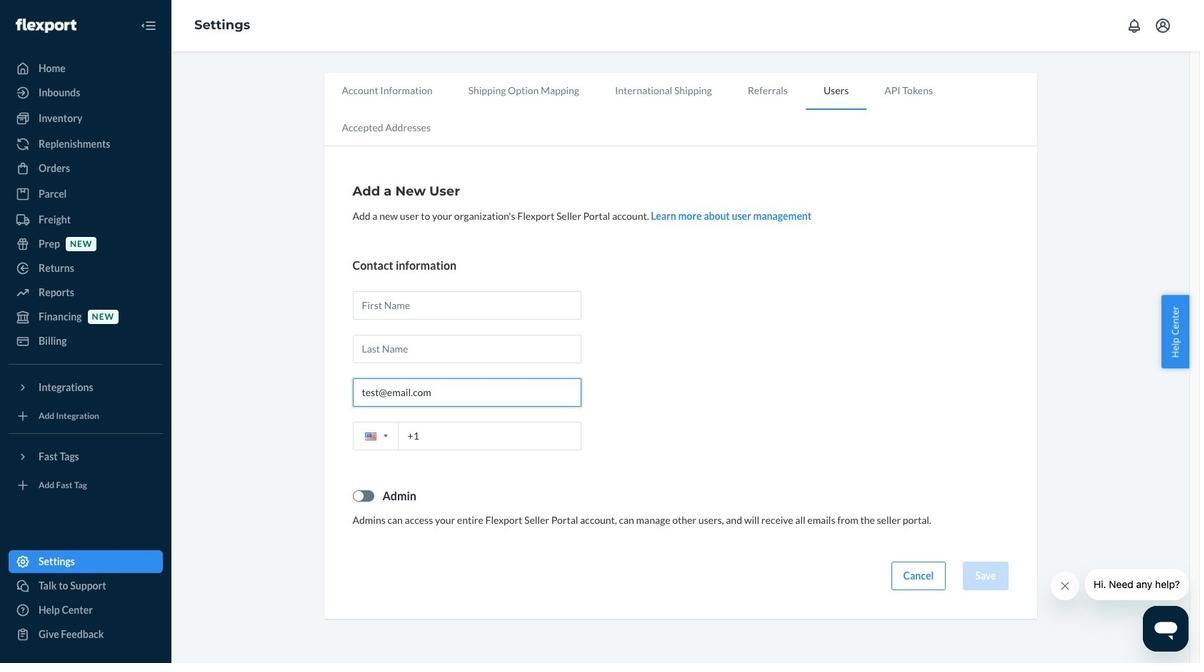 Task type: describe. For each thing, give the bounding box(es) containing it.
First Name text field
[[353, 291, 581, 320]]

close navigation image
[[140, 17, 157, 34]]

flexport logo image
[[16, 18, 77, 33]]

open account menu image
[[1155, 17, 1172, 34]]



Task type: locate. For each thing, give the bounding box(es) containing it.
open notifications image
[[1126, 17, 1143, 34]]

Email text field
[[353, 379, 581, 407]]

tab list
[[324, 73, 1037, 146]]

united states: + 1 image
[[383, 435, 388, 438]]

tab
[[324, 73, 451, 109], [451, 73, 597, 109], [597, 73, 730, 109], [730, 73, 806, 109], [806, 73, 867, 110], [867, 73, 951, 109], [324, 110, 449, 146]]

1 (702) 123-4567 telephone field
[[353, 422, 581, 451]]

Last Name text field
[[353, 335, 581, 364]]



Task type: vqa. For each thing, say whether or not it's contained in the screenshot.
Open notifications icon on the top
yes



